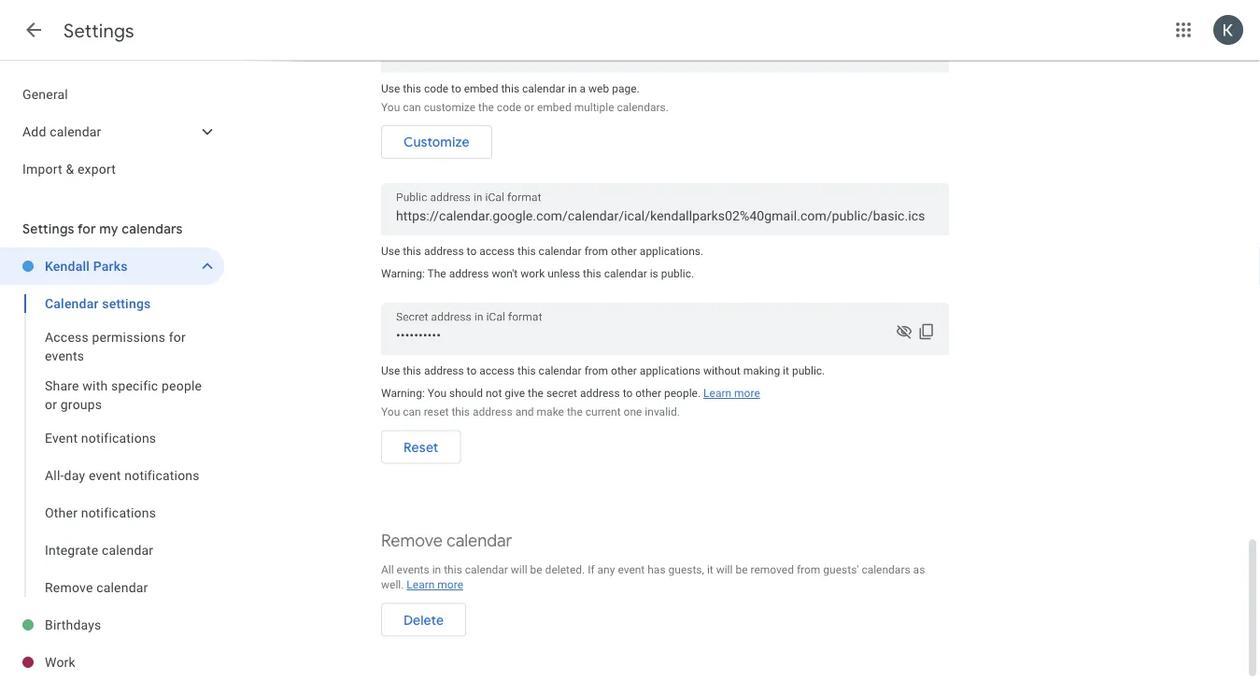 Task type: vqa. For each thing, say whether or not it's contained in the screenshot.
3 PM
no



Task type: describe. For each thing, give the bounding box(es) containing it.
calendars inside all events in this calendar will be deleted. if any event has guests, it will be removed from guests' calendars as well.
[[862, 563, 911, 576]]

from for applications.
[[584, 245, 608, 258]]

or inside share with specific people or groups
[[45, 397, 57, 412]]

0 horizontal spatial learn
[[407, 579, 435, 592]]

to for use this address to access this calendar from other applications. warning: the address won't work unless this calendar is public.
[[467, 245, 477, 258]]

reset button
[[381, 425, 461, 470]]

warning: inside use this address to access this calendar from other applications without making it public. warning: you should not give the secret address to other people. learn more
[[381, 387, 425, 400]]

deleted.
[[545, 563, 585, 576]]

notifications for event notifications
[[81, 430, 156, 446]]

event inside all events in this calendar will be deleted. if any event has guests, it will be removed from guests' calendars as well.
[[618, 563, 645, 576]]

tree containing general
[[0, 76, 224, 188]]

guests'
[[823, 563, 859, 576]]

&
[[66, 161, 74, 177]]

0 vertical spatial or
[[524, 101, 534, 114]]

web
[[589, 82, 609, 95]]

secret
[[546, 387, 577, 400]]

use this address to access this calendar from other applications without making it public. warning: you should not give the secret address to other people. learn more
[[381, 365, 825, 400]]

calendars.
[[617, 101, 669, 114]]

add
[[22, 124, 46, 139]]

address down not
[[473, 406, 513, 419]]

in inside all events in this calendar will be deleted. if any event has guests, it will be removed from guests' calendars as well.
[[432, 563, 441, 576]]

guests,
[[668, 563, 704, 576]]

all events in this calendar will be deleted. if any event has guests, it will be removed from guests' calendars as well.
[[381, 563, 925, 592]]

with
[[83, 378, 108, 393]]

add calendar
[[22, 124, 101, 139]]

0 vertical spatial calendars
[[122, 220, 183, 237]]

events inside access permissions for events
[[45, 348, 84, 363]]

access
[[45, 329, 89, 345]]

from for applications
[[584, 365, 608, 378]]

applications.
[[640, 245, 704, 258]]

settings for my calendars tree
[[0, 248, 224, 680]]

export
[[78, 161, 116, 177]]

you can customize the code or embed multiple calendars.
[[381, 101, 669, 114]]

give
[[505, 387, 525, 400]]

for inside access permissions for events
[[169, 329, 186, 345]]

applications
[[640, 365, 701, 378]]

groups
[[61, 397, 102, 412]]

1 will from the left
[[511, 563, 527, 576]]

2 be from the left
[[736, 563, 748, 576]]

removed
[[751, 563, 794, 576]]

import & export
[[22, 161, 116, 177]]

multiple
[[574, 101, 614, 114]]

kendall
[[45, 258, 90, 274]]

current
[[586, 406, 621, 419]]

work link
[[45, 644, 224, 680]]

settings for settings
[[64, 19, 134, 43]]

the inside use this address to access this calendar from other applications without making it public. warning: you should not give the secret address to other people. learn more
[[528, 387, 544, 400]]

not
[[486, 387, 502, 400]]

0 horizontal spatial more
[[438, 579, 463, 592]]

can for reset
[[403, 406, 421, 419]]

learn more link for warning: you should not give the secret address to other people.
[[704, 387, 760, 400]]

2 vertical spatial other
[[635, 387, 661, 400]]

well.
[[381, 579, 404, 592]]

without
[[703, 365, 741, 378]]

0 vertical spatial in
[[568, 82, 577, 95]]

birthdays link
[[45, 606, 224, 644]]

people.
[[664, 387, 701, 400]]

other for applications.
[[611, 245, 637, 258]]

day
[[64, 468, 85, 483]]

if
[[588, 563, 595, 576]]

access permissions for events
[[45, 329, 186, 363]]

other for applications
[[611, 365, 637, 378]]

delete button
[[381, 598, 466, 643]]

all-day event notifications
[[45, 468, 200, 483]]

notifications for other notifications
[[81, 505, 156, 520]]

2 will from the left
[[716, 563, 733, 576]]

1 horizontal spatial remove calendar
[[381, 530, 512, 551]]

as
[[913, 563, 925, 576]]

unless
[[548, 268, 580, 281]]

work tree item
[[0, 644, 224, 680]]

all
[[381, 563, 394, 576]]

import
[[22, 161, 62, 177]]

1 horizontal spatial embed
[[537, 101, 571, 114]]

my
[[99, 220, 118, 237]]

all-
[[45, 468, 64, 483]]

learn inside use this address to access this calendar from other applications without making it public. warning: you should not give the secret address to other people. learn more
[[704, 387, 732, 400]]

permissions
[[92, 329, 165, 345]]

won't
[[492, 268, 518, 281]]

calendar left is
[[604, 268, 647, 281]]

warning: inside use this address to access this calendar from other applications. warning: the address won't work unless this calendar is public.
[[381, 268, 425, 281]]

people
[[162, 378, 202, 393]]

learn more link for all events in this calendar will be deleted. if any event has guests, it will be removed from guests' calendars as well.
[[407, 579, 463, 592]]

0 horizontal spatial the
[[478, 101, 494, 114]]

calendar down other notifications
[[102, 542, 153, 558]]

address up current
[[580, 387, 620, 400]]

making
[[743, 365, 780, 378]]



Task type: locate. For each thing, give the bounding box(es) containing it.
be left deleted.
[[530, 563, 542, 576]]

to inside use this address to access this calendar from other applications. warning: the address won't work unless this calendar is public.
[[467, 245, 477, 258]]

public. down the applications.
[[661, 268, 694, 281]]

2 can from the top
[[403, 406, 421, 419]]

calendar settings
[[45, 296, 151, 311]]

0 vertical spatial events
[[45, 348, 84, 363]]

1 horizontal spatial be
[[736, 563, 748, 576]]

1 vertical spatial event
[[618, 563, 645, 576]]

calendar
[[45, 296, 99, 311]]

to
[[451, 82, 461, 95], [467, 245, 477, 258], [467, 365, 477, 378], [623, 387, 633, 400]]

this
[[403, 82, 421, 95], [501, 82, 519, 95], [403, 245, 421, 258], [518, 245, 536, 258], [583, 268, 601, 281], [403, 365, 421, 378], [518, 365, 536, 378], [452, 406, 470, 419], [444, 563, 462, 576]]

delete
[[404, 612, 444, 628]]

you left 'customize'
[[381, 101, 400, 114]]

from inside use this address to access this calendar from other applications without making it public. warning: you should not give the secret address to other people. learn more
[[584, 365, 608, 378]]

warning:
[[381, 268, 425, 281], [381, 387, 425, 400]]

None text field
[[396, 203, 934, 230], [396, 323, 934, 349], [396, 203, 934, 230], [396, 323, 934, 349]]

embed up 'customize'
[[464, 82, 498, 95]]

for left the my
[[77, 220, 96, 237]]

2 vertical spatial notifications
[[81, 505, 156, 520]]

0 horizontal spatial in
[[432, 563, 441, 576]]

0 vertical spatial public.
[[661, 268, 694, 281]]

settings for settings for my calendars
[[22, 220, 74, 237]]

1 horizontal spatial for
[[169, 329, 186, 345]]

0 horizontal spatial be
[[530, 563, 542, 576]]

settings right go back image at the top left of page
[[64, 19, 134, 43]]

to for use this code to embed this calendar in a web page.
[[451, 82, 461, 95]]

0 vertical spatial use
[[381, 82, 400, 95]]

0 horizontal spatial remove calendar
[[45, 580, 148, 595]]

use this address to access this calendar from other applications. warning: the address won't work unless this calendar is public.
[[381, 245, 704, 281]]

can left 'customize'
[[403, 101, 421, 114]]

embed left multiple
[[537, 101, 571, 114]]

you for customize
[[381, 101, 400, 114]]

birthdays tree item
[[0, 606, 224, 644]]

remove inside group
[[45, 580, 93, 595]]

integrate
[[45, 542, 98, 558]]

specific
[[111, 378, 158, 393]]

1 horizontal spatial learn
[[704, 387, 732, 400]]

2 use from the top
[[381, 245, 400, 258]]

use for use this address to access this calendar from other applications. warning: the address won't work unless this calendar is public.
[[381, 245, 400, 258]]

1 vertical spatial notifications
[[125, 468, 200, 483]]

settings up kendall
[[22, 220, 74, 237]]

event inside group
[[89, 468, 121, 483]]

0 vertical spatial more
[[734, 387, 760, 400]]

customize
[[404, 134, 470, 151]]

you for reset
[[381, 406, 400, 419]]

in
[[568, 82, 577, 95], [432, 563, 441, 576]]

will
[[511, 563, 527, 576], [716, 563, 733, 576]]

share
[[45, 378, 79, 393]]

event
[[89, 468, 121, 483], [618, 563, 645, 576]]

0 vertical spatial event
[[89, 468, 121, 483]]

work
[[45, 654, 76, 670]]

page.
[[612, 82, 640, 95]]

0 vertical spatial embed
[[464, 82, 498, 95]]

be left removed
[[736, 563, 748, 576]]

None text field
[[396, 40, 934, 67]]

more
[[734, 387, 760, 400], [438, 579, 463, 592]]

1 vertical spatial access
[[479, 365, 515, 378]]

to for use this address to access this calendar from other applications without making it public. warning: you should not give the secret address to other people. learn more
[[467, 365, 477, 378]]

learn more link
[[704, 387, 760, 400], [407, 579, 463, 592]]

0 horizontal spatial code
[[424, 82, 449, 95]]

0 horizontal spatial embed
[[464, 82, 498, 95]]

calendar up learn more
[[447, 530, 512, 551]]

calendars right the my
[[122, 220, 183, 237]]

the
[[427, 268, 446, 281]]

it inside all events in this calendar will be deleted. if any event has guests, it will be removed from guests' calendars as well.
[[707, 563, 713, 576]]

2 vertical spatial use
[[381, 365, 400, 378]]

access for unless
[[479, 245, 515, 258]]

access up won't
[[479, 245, 515, 258]]

1 be from the left
[[530, 563, 542, 576]]

other notifications
[[45, 505, 156, 520]]

the down secret
[[567, 406, 583, 419]]

should
[[449, 387, 483, 400]]

will right guests,
[[716, 563, 733, 576]]

1 vertical spatial can
[[403, 406, 421, 419]]

remove calendar inside group
[[45, 580, 148, 595]]

code
[[424, 82, 449, 95], [497, 101, 521, 114]]

calendars
[[122, 220, 183, 237], [862, 563, 911, 576]]

1 vertical spatial you
[[428, 387, 447, 400]]

be
[[530, 563, 542, 576], [736, 563, 748, 576]]

1 horizontal spatial learn more link
[[704, 387, 760, 400]]

1 vertical spatial calendars
[[862, 563, 911, 576]]

learn
[[704, 387, 732, 400], [407, 579, 435, 592]]

2 vertical spatial you
[[381, 406, 400, 419]]

from
[[584, 245, 608, 258], [584, 365, 608, 378], [797, 563, 821, 576]]

1 use from the top
[[381, 82, 400, 95]]

event right day
[[89, 468, 121, 483]]

integrate calendar
[[45, 542, 153, 558]]

0 vertical spatial remove calendar
[[381, 530, 512, 551]]

in up learn more
[[432, 563, 441, 576]]

you left the reset
[[381, 406, 400, 419]]

settings heading
[[64, 19, 134, 43]]

warning: up the reset
[[381, 387, 425, 400]]

1 horizontal spatial the
[[528, 387, 544, 400]]

or
[[524, 101, 534, 114], [45, 397, 57, 412]]

events
[[45, 348, 84, 363], [397, 563, 429, 576]]

0 horizontal spatial remove
[[45, 580, 93, 595]]

more inside use this address to access this calendar from other applications without making it public. warning: you should not give the secret address to other people. learn more
[[734, 387, 760, 400]]

0 horizontal spatial calendars
[[122, 220, 183, 237]]

use for use this code to embed this calendar in a web page.
[[381, 82, 400, 95]]

invalid.
[[645, 406, 680, 419]]

1 horizontal spatial it
[[783, 365, 789, 378]]

0 vertical spatial learn more link
[[704, 387, 760, 400]]

1 warning: from the top
[[381, 268, 425, 281]]

0 horizontal spatial it
[[707, 563, 713, 576]]

1 vertical spatial warning:
[[381, 387, 425, 400]]

the up you can reset this address and make the current one invalid.
[[528, 387, 544, 400]]

use this code to embed this calendar in a web page.
[[381, 82, 640, 95]]

event
[[45, 430, 78, 446]]

make
[[537, 406, 564, 419]]

0 vertical spatial code
[[424, 82, 449, 95]]

other inside use this address to access this calendar from other applications. warning: the address won't work unless this calendar is public.
[[611, 245, 637, 258]]

any
[[597, 563, 615, 576]]

0 vertical spatial from
[[584, 245, 608, 258]]

settings
[[102, 296, 151, 311]]

access inside use this address to access this calendar from other applications without making it public. warning: you should not give the secret address to other people. learn more
[[479, 365, 515, 378]]

you can reset this address and make the current one invalid.
[[381, 406, 680, 419]]

reset
[[424, 406, 449, 419]]

1 horizontal spatial in
[[568, 82, 577, 95]]

warning: left the on the left top of page
[[381, 268, 425, 281]]

1 horizontal spatial or
[[524, 101, 534, 114]]

2 access from the top
[[479, 365, 515, 378]]

1 vertical spatial code
[[497, 101, 521, 114]]

from inside use this address to access this calendar from other applications. warning: the address won't work unless this calendar is public.
[[584, 245, 608, 258]]

event notifications
[[45, 430, 156, 446]]

it right making
[[783, 365, 789, 378]]

it
[[783, 365, 789, 378], [707, 563, 713, 576]]

learn more link down without
[[704, 387, 760, 400]]

1 vertical spatial learn
[[407, 579, 435, 592]]

0 horizontal spatial will
[[511, 563, 527, 576]]

or down share
[[45, 397, 57, 412]]

notifications down the all-day event notifications
[[81, 505, 156, 520]]

public. right making
[[792, 365, 825, 378]]

access
[[479, 245, 515, 258], [479, 365, 515, 378]]

birthdays
[[45, 617, 101, 632]]

notifications down event notifications
[[125, 468, 200, 483]]

one
[[624, 406, 642, 419]]

1 vertical spatial embed
[[537, 101, 571, 114]]

calendar up unless at the top of the page
[[539, 245, 582, 258]]

code up 'customize'
[[424, 82, 449, 95]]

settings for my calendars
[[22, 220, 183, 237]]

remove calendar down integrate calendar
[[45, 580, 148, 595]]

group containing calendar settings
[[0, 285, 224, 606]]

reset
[[404, 439, 439, 456]]

0 vertical spatial can
[[403, 101, 421, 114]]

notifications up the all-day event notifications
[[81, 430, 156, 446]]

use inside use this address to access this calendar from other applications. warning: the address won't work unless this calendar is public.
[[381, 245, 400, 258]]

1 vertical spatial or
[[45, 397, 57, 412]]

0 vertical spatial it
[[783, 365, 789, 378]]

1 horizontal spatial more
[[734, 387, 760, 400]]

calendar up 'birthdays' tree item
[[96, 580, 148, 595]]

0 horizontal spatial events
[[45, 348, 84, 363]]

use for use this address to access this calendar from other applications without making it public. warning: you should not give the secret address to other people. learn more
[[381, 365, 400, 378]]

learn right "well."
[[407, 579, 435, 592]]

for right permissions
[[169, 329, 186, 345]]

from left the applications.
[[584, 245, 608, 258]]

0 vertical spatial you
[[381, 101, 400, 114]]

remove calendar
[[381, 530, 512, 551], [45, 580, 148, 595]]

it right guests,
[[707, 563, 713, 576]]

public. inside use this address to access this calendar from other applications. warning: the address won't work unless this calendar is public.
[[661, 268, 694, 281]]

1 vertical spatial it
[[707, 563, 713, 576]]

use inside use this address to access this calendar from other applications without making it public. warning: you should not give the secret address to other people. learn more
[[381, 365, 400, 378]]

learn down without
[[704, 387, 732, 400]]

remove down integrate
[[45, 580, 93, 595]]

it inside use this address to access this calendar from other applications without making it public. warning: you should not give the secret address to other people. learn more
[[783, 365, 789, 378]]

notifications
[[81, 430, 156, 446], [125, 468, 200, 483], [81, 505, 156, 520]]

1 can from the top
[[403, 101, 421, 114]]

work
[[521, 268, 545, 281]]

more up delete "button"
[[438, 579, 463, 592]]

from inside all events in this calendar will be deleted. if any event has guests, it will be removed from guests' calendars as well.
[[797, 563, 821, 576]]

from left guests'
[[797, 563, 821, 576]]

access up not
[[479, 365, 515, 378]]

other
[[45, 505, 78, 520]]

access for you
[[479, 365, 515, 378]]

0 vertical spatial warning:
[[381, 268, 425, 281]]

go back image
[[22, 19, 45, 41]]

for
[[77, 220, 96, 237], [169, 329, 186, 345]]

0 vertical spatial for
[[77, 220, 96, 237]]

1 horizontal spatial public.
[[792, 365, 825, 378]]

0 vertical spatial learn
[[704, 387, 732, 400]]

0 vertical spatial notifications
[[81, 430, 156, 446]]

or down the use this code to embed this calendar in a web page.
[[524, 101, 534, 114]]

can
[[403, 101, 421, 114], [403, 406, 421, 419]]

code down the use this code to embed this calendar in a web page.
[[497, 101, 521, 114]]

parks
[[93, 258, 128, 274]]

event right any
[[618, 563, 645, 576]]

0 vertical spatial the
[[478, 101, 494, 114]]

you inside use this address to access this calendar from other applications without making it public. warning: you should not give the secret address to other people. learn more
[[428, 387, 447, 400]]

0 vertical spatial other
[[611, 245, 637, 258]]

calendar left deleted.
[[465, 563, 508, 576]]

calendars left as
[[862, 563, 911, 576]]

can left the reset
[[403, 406, 421, 419]]

calendar up &
[[50, 124, 101, 139]]

address up the on the left top of page
[[424, 245, 464, 258]]

general
[[22, 86, 68, 102]]

address up should
[[424, 365, 464, 378]]

in left a
[[568, 82, 577, 95]]

1 vertical spatial for
[[169, 329, 186, 345]]

0 horizontal spatial learn more link
[[407, 579, 463, 592]]

1 access from the top
[[479, 245, 515, 258]]

1 horizontal spatial calendars
[[862, 563, 911, 576]]

events right the all
[[397, 563, 429, 576]]

calendar up secret
[[539, 365, 582, 378]]

calendar inside all events in this calendar will be deleted. if any event has guests, it will be removed from guests' calendars as well.
[[465, 563, 508, 576]]

more down making
[[734, 387, 760, 400]]

public. inside use this address to access this calendar from other applications without making it public. warning: you should not give the secret address to other people. learn more
[[792, 365, 825, 378]]

2 horizontal spatial the
[[567, 406, 583, 419]]

access inside use this address to access this calendar from other applications. warning: the address won't work unless this calendar is public.
[[479, 245, 515, 258]]

1 vertical spatial settings
[[22, 220, 74, 237]]

1 vertical spatial remove calendar
[[45, 580, 148, 595]]

remove
[[381, 530, 443, 551], [45, 580, 93, 595]]

calendar inside use this address to access this calendar from other applications without making it public. warning: you should not give the secret address to other people. learn more
[[539, 365, 582, 378]]

from up current
[[584, 365, 608, 378]]

kendall parks
[[45, 258, 128, 274]]

1 vertical spatial more
[[438, 579, 463, 592]]

2 vertical spatial the
[[567, 406, 583, 419]]

is
[[650, 268, 658, 281]]

address right the on the left top of page
[[449, 268, 489, 281]]

0 horizontal spatial or
[[45, 397, 57, 412]]

remove calendar up learn more
[[381, 530, 512, 551]]

0 horizontal spatial for
[[77, 220, 96, 237]]

other up invalid.
[[635, 387, 661, 400]]

remove up the all
[[381, 530, 443, 551]]

0 horizontal spatial event
[[89, 468, 121, 483]]

has
[[648, 563, 666, 576]]

1 horizontal spatial events
[[397, 563, 429, 576]]

group
[[0, 285, 224, 606]]

events inside all events in this calendar will be deleted. if any event has guests, it will be removed from guests' calendars as well.
[[397, 563, 429, 576]]

1 vertical spatial remove
[[45, 580, 93, 595]]

settings
[[64, 19, 134, 43], [22, 220, 74, 237]]

can for customize
[[403, 101, 421, 114]]

1 vertical spatial from
[[584, 365, 608, 378]]

1 vertical spatial public.
[[792, 365, 825, 378]]

tree
[[0, 76, 224, 188]]

learn more
[[407, 579, 463, 592]]

1 vertical spatial events
[[397, 563, 429, 576]]

calendar
[[522, 82, 565, 95], [50, 124, 101, 139], [539, 245, 582, 258], [604, 268, 647, 281], [539, 365, 582, 378], [447, 530, 512, 551], [102, 542, 153, 558], [465, 563, 508, 576], [96, 580, 148, 595]]

and
[[515, 406, 534, 419]]

0 vertical spatial access
[[479, 245, 515, 258]]

1 vertical spatial the
[[528, 387, 544, 400]]

embed
[[464, 82, 498, 95], [537, 101, 571, 114]]

1 vertical spatial use
[[381, 245, 400, 258]]

1 vertical spatial learn more link
[[407, 579, 463, 592]]

1 horizontal spatial remove
[[381, 530, 443, 551]]

a
[[580, 82, 586, 95]]

the
[[478, 101, 494, 114], [528, 387, 544, 400], [567, 406, 583, 419]]

0 vertical spatial settings
[[64, 19, 134, 43]]

3 use from the top
[[381, 365, 400, 378]]

learn more link up delete "button"
[[407, 579, 463, 592]]

1 vertical spatial in
[[432, 563, 441, 576]]

other left the applications.
[[611, 245, 637, 258]]

will left deleted.
[[511, 563, 527, 576]]

share with specific people or groups
[[45, 378, 202, 412]]

1 horizontal spatial code
[[497, 101, 521, 114]]

1 horizontal spatial will
[[716, 563, 733, 576]]

the down the use this code to embed this calendar in a web page.
[[478, 101, 494, 114]]

0 horizontal spatial public.
[[661, 268, 694, 281]]

calendar up you can customize the code or embed multiple calendars.
[[522, 82, 565, 95]]

customize
[[424, 101, 476, 114]]

other
[[611, 245, 637, 258], [611, 365, 637, 378], [635, 387, 661, 400]]

you up the reset
[[428, 387, 447, 400]]

2 warning: from the top
[[381, 387, 425, 400]]

other up one
[[611, 365, 637, 378]]

events down access
[[45, 348, 84, 363]]

1 horizontal spatial event
[[618, 563, 645, 576]]

kendall parks tree item
[[0, 248, 224, 285]]

0 vertical spatial remove
[[381, 530, 443, 551]]

this inside all events in this calendar will be deleted. if any event has guests, it will be removed from guests' calendars as well.
[[444, 563, 462, 576]]

2 vertical spatial from
[[797, 563, 821, 576]]

1 vertical spatial other
[[611, 365, 637, 378]]

address
[[424, 245, 464, 258], [449, 268, 489, 281], [424, 365, 464, 378], [580, 387, 620, 400], [473, 406, 513, 419]]



